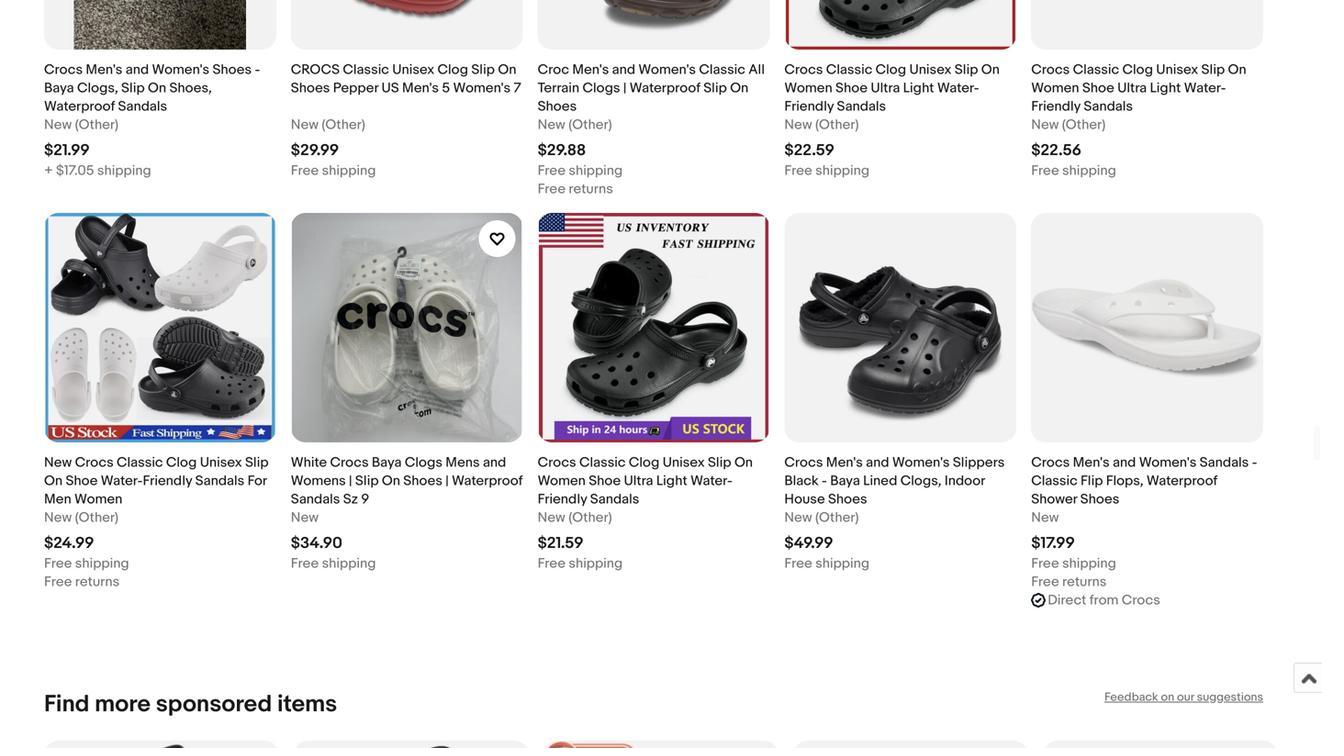 Task type: vqa. For each thing, say whether or not it's contained in the screenshot.
SELL in Account navigation
no



Task type: describe. For each thing, give the bounding box(es) containing it.
sandals inside crocs men's and women's shoes - baya clogs, slip on shoes, waterproof sandals new (other) $21.99 + $17.05 shipping
[[118, 98, 167, 115]]

unisex for $22.59
[[910, 61, 952, 78]]

house
[[785, 491, 825, 508]]

crocs inside text field
[[1122, 592, 1161, 609]]

new up "men"
[[44, 454, 72, 471]]

free inside crocs classic clog unisex slip on women shoe ultra light water- friendly sandals new (other) $22.59 free shipping
[[785, 162, 813, 179]]

women for $22.59
[[785, 80, 833, 96]]

and for shipping
[[1113, 454, 1137, 471]]

$29.99 text field
[[291, 141, 339, 160]]

water- for $21.59
[[691, 473, 733, 489]]

- inside crocs men's and women's slippers black - baya lined clogs, indoor house shoes new (other) $49.99 free shipping
[[822, 473, 827, 489]]

(other) for $21.99
[[75, 116, 119, 133]]

feedback
[[1105, 690, 1159, 705]]

men's inside crocs classic unisex clog slip on shoes pepper us men's 5 women's 7
[[402, 80, 439, 96]]

New text field
[[1032, 509, 1059, 527]]

free shipping text field for $29.99
[[291, 161, 376, 180]]

crocs for $22.59
[[785, 61, 823, 78]]

unisex for $21.59
[[663, 454, 705, 471]]

shipping inside white crocs baya clogs mens and womens | slip on shoes | waterproof sandals sz 9 new $34.90 free shipping
[[322, 555, 376, 572]]

(other) for $49.99
[[816, 510, 859, 526]]

unisex inside crocs classic unisex clog slip on shoes pepper us men's 5 women's 7
[[392, 61, 435, 78]]

white crocs baya clogs mens and womens | slip on shoes | waterproof sandals sz 9 new $34.90 free shipping
[[291, 454, 523, 572]]

free returns text field for free
[[538, 180, 613, 198]]

new inside crocs men's and women's shoes - baya clogs, slip on shoes, waterproof sandals new (other) $21.99 + $17.05 shipping
[[44, 116, 72, 133]]

waterproof inside white crocs baya clogs mens and womens | slip on shoes | waterproof sandals sz 9 new $34.90 free shipping
[[452, 473, 523, 489]]

$22.59
[[785, 141, 835, 160]]

free shipping text field for $22.56
[[1032, 161, 1117, 180]]

+
[[44, 162, 53, 179]]

on inside croc  men's and women's classic all terrain clogs | waterproof slip on shoes new (other) $29.88 free shipping free returns
[[730, 80, 749, 96]]

classic inside crocs classic clog unisex slip on women shoe ultra light water- friendly sandals new (other) $22.56 free shipping
[[1073, 61, 1120, 78]]

0 horizontal spatial |
[[349, 473, 352, 489]]

on inside white crocs baya clogs mens and womens | slip on shoes | waterproof sandals sz 9 new $34.90 free shipping
[[382, 473, 400, 489]]

slippers
[[953, 454, 1005, 471]]

9
[[361, 491, 369, 508]]

clog for $22.56
[[1123, 61, 1154, 78]]

slip inside the crocs classic clog unisex slip on women shoe ultra light water- friendly sandals new (other) $21.59 free shipping
[[708, 454, 732, 471]]

men's for $49.99
[[826, 454, 863, 471]]

$34.90
[[291, 534, 343, 553]]

slip inside crocs classic clog unisex slip on women shoe ultra light water- friendly sandals new (other) $22.59 free shipping
[[955, 61, 979, 78]]

free shipping text field for $21.59
[[538, 555, 623, 573]]

on inside new crocs classic clog unisex slip on shoe water-friendly sandals for men women new (other) $24.99 free shipping free returns
[[44, 473, 63, 489]]

ultra for $22.59
[[871, 80, 900, 96]]

sandals inside crocs classic clog unisex slip on women shoe ultra light water- friendly sandals new (other) $22.56 free shipping
[[1084, 98, 1133, 115]]

find
[[44, 690, 90, 719]]

shoes inside white crocs baya clogs mens and womens | slip on shoes | waterproof sandals sz 9 new $34.90 free shipping
[[404, 473, 443, 489]]

slip inside croc  men's and women's classic all terrain clogs | waterproof slip on shoes new (other) $29.88 free shipping free returns
[[704, 80, 727, 96]]

$24.99
[[44, 534, 94, 553]]

Direct from Crocs text field
[[1048, 591, 1161, 610]]

$17.05
[[56, 162, 94, 179]]

on
[[1161, 690, 1175, 705]]

new crocs classic clog unisex slip on shoe water-friendly sandals for men women new (other) $24.99 free shipping free returns
[[44, 454, 269, 590]]

crocs men's and women's sandals - classic flip flops, waterproof shower shoes new $17.99 free shipping free returns
[[1032, 454, 1258, 590]]

classic inside new crocs classic clog unisex slip on shoe water-friendly sandals for men women new (other) $24.99 free shipping free returns
[[117, 454, 163, 471]]

sz
[[343, 491, 358, 508]]

feedback on our suggestions
[[1105, 690, 1264, 705]]

slip inside white crocs baya clogs mens and womens | slip on shoes | waterproof sandals sz 9 new $34.90 free shipping
[[355, 473, 379, 489]]

new inside crocs classic clog unisex slip on women shoe ultra light water- friendly sandals new (other) $22.59 free shipping
[[785, 116, 813, 133]]

white
[[291, 454, 327, 471]]

free inside new (other) $29.99 free shipping
[[291, 162, 319, 179]]

waterproof inside croc  men's and women's classic all terrain clogs | waterproof slip on shoes new (other) $29.88 free shipping free returns
[[630, 80, 701, 96]]

1 horizontal spatial |
[[446, 473, 449, 489]]

returns inside croc  men's and women's classic all terrain clogs | waterproof slip on shoes new (other) $29.88 free shipping free returns
[[569, 181, 613, 197]]

new inside crocs classic clog unisex slip on women shoe ultra light water- friendly sandals new (other) $22.56 free shipping
[[1032, 116, 1059, 133]]

$22.56
[[1032, 141, 1082, 160]]

new (other) text field for $21.99
[[44, 116, 119, 134]]

shoe for $21.59
[[589, 473, 621, 489]]

friendly for $21.59
[[538, 491, 587, 508]]

crocs for $21.99
[[44, 61, 83, 78]]

$29.88 text field
[[538, 141, 586, 160]]

sandals inside white crocs baya clogs mens and womens | slip on shoes | waterproof sandals sz 9 new $34.90 free shipping
[[291, 491, 340, 508]]

women for $21.59
[[538, 473, 586, 489]]

on inside crocs classic unisex clog slip on shoes pepper us men's 5 women's 7
[[498, 61, 517, 78]]

free inside the crocs classic clog unisex slip on women shoe ultra light water- friendly sandals new (other) $21.59 free shipping
[[538, 555, 566, 572]]

clogs inside croc  men's and women's classic all terrain clogs | waterproof slip on shoes new (other) $29.88 free shipping free returns
[[583, 80, 620, 96]]

shoes inside crocs men's and women's shoes - baya clogs, slip on shoes, waterproof sandals new (other) $21.99 + $17.05 shipping
[[213, 61, 252, 78]]

suggestions
[[1197, 690, 1264, 705]]

shoes inside crocs men's and women's slippers black - baya lined clogs, indoor house shoes new (other) $49.99 free shipping
[[828, 491, 868, 508]]

us
[[382, 80, 399, 96]]

flops,
[[1107, 473, 1144, 489]]

new (other) text field for $24.99
[[44, 509, 119, 527]]

classic inside crocs classic clog unisex slip on women shoe ultra light water- friendly sandals new (other) $22.59 free shipping
[[826, 61, 873, 78]]

on inside crocs men's and women's shoes - baya clogs, slip on shoes, waterproof sandals new (other) $21.99 + $17.05 shipping
[[148, 80, 166, 96]]

new inside white crocs baya clogs mens and womens | slip on shoes | waterproof sandals sz 9 new $34.90 free shipping
[[291, 510, 319, 526]]

slip inside crocs classic clog unisex slip on women shoe ultra light water- friendly sandals new (other) $22.56 free shipping
[[1202, 61, 1225, 78]]

shoes,
[[169, 80, 212, 96]]

crocs classic clog unisex slip on women shoe ultra light water- friendly sandals new (other) $22.56 free shipping
[[1032, 61, 1247, 179]]

women's inside crocs classic unisex clog slip on shoes pepper us men's 5 women's 7
[[453, 80, 511, 96]]

crocs classic clog unisex slip on women shoe ultra light water- friendly sandals new (other) $21.59 free shipping
[[538, 454, 753, 572]]

shoe for $22.59
[[836, 80, 868, 96]]

find more sponsored items
[[44, 690, 337, 719]]

$49.99
[[785, 534, 834, 553]]

baya inside white crocs baya clogs mens and womens | slip on shoes | waterproof sandals sz 9 new $34.90 free shipping
[[372, 454, 402, 471]]

men's for shipping
[[1073, 454, 1110, 471]]

crocs for $21.59
[[538, 454, 577, 471]]

new inside new (other) $29.99 free shipping
[[291, 116, 319, 133]]

$29.88
[[538, 141, 586, 160]]

new inside the crocs classic clog unisex slip on women shoe ultra light water- friendly sandals new (other) $21.59 free shipping
[[538, 510, 566, 526]]

clog for $22.59
[[876, 61, 907, 78]]

returns inside the crocs men's and women's sandals - classic flip flops, waterproof shower shoes new $17.99 free shipping free returns
[[1063, 574, 1107, 590]]

water- for $22.56
[[1185, 80, 1227, 96]]

our
[[1178, 690, 1195, 705]]

clogs, inside crocs men's and women's slippers black - baya lined clogs, indoor house shoes new (other) $49.99 free shipping
[[901, 473, 942, 489]]

new (other) text field for $29.99
[[291, 116, 365, 134]]

clogs, inside crocs men's and women's shoes - baya clogs, slip on shoes, waterproof sandals new (other) $21.99 + $17.05 shipping
[[77, 80, 118, 96]]

baya inside crocs men's and women's shoes - baya clogs, slip on shoes, waterproof sandals new (other) $21.99 + $17.05 shipping
[[44, 80, 74, 96]]

direct from crocs
[[1048, 592, 1161, 609]]

new (other) text field for $29.88
[[538, 116, 612, 134]]

water- inside new crocs classic clog unisex slip on shoe water-friendly sandals for men women new (other) $24.99 free shipping free returns
[[101, 473, 143, 489]]

shipping inside crocs men's and women's shoes - baya clogs, slip on shoes, waterproof sandals new (other) $21.99 + $17.05 shipping
[[97, 162, 151, 179]]

womens
[[291, 473, 346, 489]]

shipping inside new crocs classic clog unisex slip on shoe water-friendly sandals for men women new (other) $24.99 free shipping free returns
[[75, 555, 129, 572]]

shoes inside the crocs men's and women's sandals - classic flip flops, waterproof shower shoes new $17.99 free shipping free returns
[[1081, 491, 1120, 508]]

croc
[[538, 61, 569, 78]]

classic inside the crocs classic clog unisex slip on women shoe ultra light water- friendly sandals new (other) $21.59 free shipping
[[580, 454, 626, 471]]

$29.99
[[291, 141, 339, 160]]

unisex for $22.56
[[1157, 61, 1199, 78]]

crocs for shipping
[[1032, 454, 1070, 471]]

new inside croc  men's and women's classic all terrain clogs | waterproof slip on shoes new (other) $29.88 free shipping free returns
[[538, 116, 566, 133]]

shoe for (other)
[[66, 473, 98, 489]]

classic inside croc  men's and women's classic all terrain clogs | waterproof slip on shoes new (other) $29.88 free shipping free returns
[[699, 61, 746, 78]]

$34.90 text field
[[291, 534, 343, 553]]

crocs men's and women's slippers black - baya lined clogs, indoor house shoes new (other) $49.99 free shipping
[[785, 454, 1005, 572]]

$22.59 text field
[[785, 141, 835, 160]]

$49.99 text field
[[785, 534, 834, 553]]

free shipping text field for $34.90
[[291, 555, 376, 573]]

free inside crocs classic clog unisex slip on women shoe ultra light water- friendly sandals new (other) $22.56 free shipping
[[1032, 162, 1060, 179]]

slip inside crocs men's and women's shoes - baya clogs, slip on shoes, waterproof sandals new (other) $21.99 + $17.05 shipping
[[121, 80, 145, 96]]

clog inside new crocs classic clog unisex slip on shoe water-friendly sandals for men women new (other) $24.99 free shipping free returns
[[166, 454, 197, 471]]

sandals inside the crocs men's and women's sandals - classic flip flops, waterproof shower shoes new $17.99 free shipping free returns
[[1200, 454, 1249, 471]]

shipping inside new (other) $29.99 free shipping
[[322, 162, 376, 179]]

waterproof inside crocs men's and women's shoes - baya clogs, slip on shoes, waterproof sandals new (other) $21.99 + $17.05 shipping
[[44, 98, 115, 115]]

direct
[[1048, 592, 1087, 609]]

(other) for $22.56
[[1063, 116, 1106, 133]]

free returns text field for $24.99
[[44, 573, 120, 591]]

- for $21.99
[[255, 61, 260, 78]]

baya inside crocs men's and women's slippers black - baya lined clogs, indoor house shoes new (other) $49.99 free shipping
[[831, 473, 860, 489]]

men's for $21.99
[[86, 61, 123, 78]]

new inside crocs men's and women's slippers black - baya lined clogs, indoor house shoes new (other) $49.99 free shipping
[[785, 510, 813, 526]]

new (other) text field for $21.59
[[538, 509, 612, 527]]

(other) inside new (other) $29.99 free shipping
[[322, 116, 365, 133]]

slip inside crocs classic unisex clog slip on shoes pepper us men's 5 women's 7
[[472, 61, 495, 78]]



Task type: locate. For each thing, give the bounding box(es) containing it.
men's up terrain
[[573, 61, 609, 78]]

shipping down $49.99 text box
[[816, 555, 870, 572]]

(other) inside the crocs classic clog unisex slip on women shoe ultra light water- friendly sandals new (other) $21.59 free shipping
[[569, 510, 612, 526]]

group
[[44, 741, 1279, 749]]

free shipping text field down '$34.90' text field
[[291, 555, 376, 573]]

unisex inside crocs classic clog unisex slip on women shoe ultra light water- friendly sandals new (other) $22.56 free shipping
[[1157, 61, 1199, 78]]

1 vertical spatial baya
[[372, 454, 402, 471]]

men's
[[86, 61, 123, 78], [573, 61, 609, 78], [402, 80, 439, 96], [826, 454, 863, 471], [1073, 454, 1110, 471]]

friendly left 'for'
[[143, 473, 192, 489]]

1 horizontal spatial new (other) text field
[[785, 116, 859, 134]]

2 vertical spatial baya
[[831, 473, 860, 489]]

light for $21.59
[[657, 473, 688, 489]]

1 vertical spatial clogs
[[405, 454, 443, 471]]

returns down $24.99
[[75, 574, 120, 590]]

new up $22.59 text box
[[785, 116, 813, 133]]

returns inside new crocs classic clog unisex slip on shoe water-friendly sandals for men women new (other) $24.99 free shipping free returns
[[75, 574, 120, 590]]

clogs left mens
[[405, 454, 443, 471]]

sponsored
[[156, 690, 272, 719]]

clog
[[438, 61, 468, 78], [876, 61, 907, 78], [1123, 61, 1154, 78], [166, 454, 197, 471], [629, 454, 660, 471]]

and for $21.99
[[126, 61, 149, 78]]

(other) inside new crocs classic clog unisex slip on shoe water-friendly sandals for men women new (other) $24.99 free shipping free returns
[[75, 510, 119, 526]]

new (other) text field up $24.99
[[44, 509, 119, 527]]

on inside the crocs classic clog unisex slip on women shoe ultra light water- friendly sandals new (other) $21.59 free shipping
[[735, 454, 753, 471]]

shipping up the direct from crocs text field
[[1063, 555, 1117, 572]]

women for $22.56
[[1032, 80, 1080, 96]]

clogs right terrain
[[583, 80, 620, 96]]

$22.56 text field
[[1032, 141, 1082, 160]]

2 horizontal spatial -
[[1252, 454, 1258, 471]]

water- inside the crocs classic clog unisex slip on women shoe ultra light water- friendly sandals new (other) $21.59 free shipping
[[691, 473, 733, 489]]

waterproof inside the crocs men's and women's sandals - classic flip flops, waterproof shower shoes new $17.99 free shipping free returns
[[1147, 473, 1218, 489]]

women inside new crocs classic clog unisex slip on shoe water-friendly sandals for men women new (other) $24.99 free shipping free returns
[[74, 491, 122, 508]]

list containing $21.99
[[44, 0, 1279, 639]]

2 horizontal spatial baya
[[831, 473, 860, 489]]

new down house
[[785, 510, 813, 526]]

and for $29.88
[[612, 61, 636, 78]]

unisex inside crocs classic clog unisex slip on women shoe ultra light water- friendly sandals new (other) $22.59 free shipping
[[910, 61, 952, 78]]

ultra for $22.56
[[1118, 80, 1147, 96]]

free inside crocs men's and women's slippers black - baya lined clogs, indoor house shoes new (other) $49.99 free shipping
[[785, 555, 813, 572]]

shipping inside crocs men's and women's slippers black - baya lined clogs, indoor house shoes new (other) $49.99 free shipping
[[816, 555, 870, 572]]

crocs classic unisex clog slip on shoes pepper us men's 5 women's 7
[[291, 61, 521, 96]]

(other) inside crocs men's and women's shoes - baya clogs, slip on shoes, waterproof sandals new (other) $21.99 + $17.05 shipping
[[75, 116, 119, 133]]

shipping inside crocs classic clog unisex slip on women shoe ultra light water- friendly sandals new (other) $22.59 free shipping
[[816, 162, 870, 179]]

water- for $22.59
[[938, 80, 980, 96]]

on
[[498, 61, 517, 78], [982, 61, 1000, 78], [1229, 61, 1247, 78], [148, 80, 166, 96], [730, 80, 749, 96], [735, 454, 753, 471], [44, 473, 63, 489], [382, 473, 400, 489]]

shipping down $29.99 text field
[[322, 162, 376, 179]]

shoes inside croc  men's and women's classic all terrain clogs | waterproof slip on shoes new (other) $29.88 free shipping free returns
[[538, 98, 577, 115]]

free
[[291, 162, 319, 179], [538, 162, 566, 179], [785, 162, 813, 179], [1032, 162, 1060, 179], [538, 181, 566, 197], [44, 555, 72, 572], [291, 555, 319, 572], [538, 555, 566, 572], [785, 555, 813, 572], [1032, 555, 1060, 572], [44, 574, 72, 590], [1032, 574, 1060, 590]]

1 horizontal spatial clogs
[[583, 80, 620, 96]]

women up $21.59 text box
[[538, 473, 586, 489]]

friendly inside the crocs classic clog unisex slip on women shoe ultra light water- friendly sandals new (other) $21.59 free shipping
[[538, 491, 587, 508]]

0 horizontal spatial returns
[[75, 574, 120, 590]]

new (other) text field down house
[[785, 509, 859, 527]]

new up $21.99 text field
[[44, 116, 72, 133]]

shipping right $17.05
[[97, 162, 151, 179]]

new up $29.88
[[538, 116, 566, 133]]

shipping down $21.59 text box
[[569, 555, 623, 572]]

women's inside crocs men's and women's slippers black - baya lined clogs, indoor house shoes new (other) $49.99 free shipping
[[893, 454, 950, 471]]

clogs,
[[77, 80, 118, 96], [901, 473, 942, 489]]

crocs inside white crocs baya clogs mens and womens | slip on shoes | waterproof sandals sz 9 new $34.90 free shipping
[[330, 454, 369, 471]]

(other) up $29.99
[[322, 116, 365, 133]]

men's for $29.88
[[573, 61, 609, 78]]

1 horizontal spatial returns
[[569, 181, 613, 197]]

for
[[248, 473, 267, 489]]

shower
[[1032, 491, 1078, 508]]

0 horizontal spatial clogs
[[405, 454, 443, 471]]

shipping down '$34.90' text field
[[322, 555, 376, 572]]

friendly up $21.59 text box
[[538, 491, 587, 508]]

baya left mens
[[372, 454, 402, 471]]

slip inside new crocs classic clog unisex slip on shoe water-friendly sandals for men women new (other) $24.99 free shipping free returns
[[245, 454, 269, 471]]

1 vertical spatial -
[[1252, 454, 1258, 471]]

crocs men's and women's shoes - baya clogs, slip on shoes, waterproof sandals new (other) $21.99 + $17.05 shipping
[[44, 61, 260, 179]]

free shipping text field down $49.99 at the right of page
[[785, 555, 870, 573]]

crocs inside new crocs classic clog unisex slip on shoe water-friendly sandals for men women new (other) $24.99 free shipping free returns
[[75, 454, 114, 471]]

0 vertical spatial clogs,
[[77, 80, 118, 96]]

friendly up $22.59 text box
[[785, 98, 834, 115]]

2 horizontal spatial ultra
[[1118, 80, 1147, 96]]

indoor
[[945, 473, 985, 489]]

2 new (other) text field from the left
[[785, 116, 859, 134]]

free shipping text field for $17.99
[[1032, 555, 1117, 573]]

free shipping text field down $29.88
[[538, 161, 623, 180]]

men's up "flip"
[[1073, 454, 1110, 471]]

free shipping text field down the $22.56 in the top right of the page
[[1032, 161, 1117, 180]]

classic inside the crocs men's and women's sandals - classic flip flops, waterproof shower shoes new $17.99 free shipping free returns
[[1032, 473, 1078, 489]]

unisex inside new crocs classic clog unisex slip on shoe water-friendly sandals for men women new (other) $24.99 free shipping free returns
[[200, 454, 242, 471]]

crocs up black
[[785, 454, 823, 471]]

women inside the crocs classic clog unisex slip on women shoe ultra light water- friendly sandals new (other) $21.59 free shipping
[[538, 473, 586, 489]]

0 vertical spatial -
[[255, 61, 260, 78]]

ultra
[[871, 80, 900, 96], [1118, 80, 1147, 96], [624, 473, 654, 489]]

clogs
[[583, 80, 620, 96], [405, 454, 443, 471]]

and inside croc  men's and women's classic all terrain clogs | waterproof slip on shoes new (other) $29.88 free shipping free returns
[[612, 61, 636, 78]]

1 horizontal spatial clogs,
[[901, 473, 942, 489]]

|
[[624, 80, 627, 96], [349, 473, 352, 489], [446, 473, 449, 489]]

friendly for $22.59
[[785, 98, 834, 115]]

0 horizontal spatial -
[[255, 61, 260, 78]]

| inside croc  men's and women's classic all terrain clogs | waterproof slip on shoes new (other) $29.88 free shipping free returns
[[624, 80, 627, 96]]

men's inside croc  men's and women's classic all terrain clogs | waterproof slip on shoes new (other) $29.88 free shipping free returns
[[573, 61, 609, 78]]

shipping inside crocs classic clog unisex slip on women shoe ultra light water- friendly sandals new (other) $22.56 free shipping
[[1063, 162, 1117, 179]]

new (other) text field up $22.59 text box
[[785, 116, 859, 134]]

pepper
[[333, 80, 379, 96]]

new (other) text field up $21.99
[[44, 116, 119, 134]]

1 horizontal spatial free returns text field
[[538, 180, 613, 198]]

shoes inside crocs classic unisex clog slip on shoes pepper us men's 5 women's 7
[[291, 80, 330, 96]]

women's inside crocs men's and women's shoes - baya clogs, slip on shoes, waterproof sandals new (other) $21.99 + $17.05 shipping
[[152, 61, 210, 78]]

$21.59 text field
[[538, 534, 584, 553]]

- for shipping
[[1252, 454, 1258, 471]]

friendly for $22.56
[[1032, 98, 1081, 115]]

(other) up $24.99
[[75, 510, 119, 526]]

shipping down $22.59
[[816, 162, 870, 179]]

friendly
[[785, 98, 834, 115], [1032, 98, 1081, 115], [143, 473, 192, 489], [538, 491, 587, 508]]

ultra inside crocs classic clog unisex slip on women shoe ultra light water- friendly sandals new (other) $22.56 free shipping
[[1118, 80, 1147, 96]]

sandals inside new crocs classic clog unisex slip on shoe water-friendly sandals for men women new (other) $24.99 free shipping free returns
[[195, 473, 245, 489]]

all
[[749, 61, 765, 78]]

$21.99 text field
[[44, 141, 90, 160]]

women's up flops,
[[1140, 454, 1197, 471]]

free shipping text field for $29.88
[[538, 161, 623, 180]]

New (Other) text field
[[44, 116, 119, 134], [785, 116, 859, 134]]

water- inside crocs classic clog unisex slip on women shoe ultra light water- friendly sandals new (other) $22.56 free shipping
[[1185, 80, 1227, 96]]

crocs inside crocs men's and women's slippers black - baya lined clogs, indoor house shoes new (other) $49.99 free shipping
[[785, 454, 823, 471]]

(other) for $22.59
[[816, 116, 859, 133]]

new up $29.99 text field
[[291, 116, 319, 133]]

shoe for $22.56
[[1083, 80, 1115, 96]]

| down mens
[[446, 473, 449, 489]]

and
[[126, 61, 149, 78], [612, 61, 636, 78], [483, 454, 506, 471], [866, 454, 890, 471], [1113, 454, 1137, 471]]

men's up $21.99 text field
[[86, 61, 123, 78]]

new up $21.59 text box
[[538, 510, 566, 526]]

1 horizontal spatial ultra
[[871, 80, 900, 96]]

1 horizontal spatial light
[[904, 80, 935, 96]]

more
[[95, 690, 151, 719]]

crocs up $21.59 text box
[[538, 454, 577, 471]]

shoe inside the crocs classic clog unisex slip on women shoe ultra light water- friendly sandals new (other) $21.59 free shipping
[[589, 473, 621, 489]]

2 horizontal spatial |
[[624, 80, 627, 96]]

feedback on our suggestions link
[[1105, 690, 1264, 705]]

sandals inside the crocs classic clog unisex slip on women shoe ultra light water- friendly sandals new (other) $21.59 free shipping
[[590, 491, 640, 508]]

baya up $21.99 text field
[[44, 80, 74, 96]]

shoe inside crocs classic clog unisex slip on women shoe ultra light water- friendly sandals new (other) $22.56 free shipping
[[1083, 80, 1115, 96]]

women's
[[152, 61, 210, 78], [639, 61, 696, 78], [453, 80, 511, 96], [893, 454, 950, 471], [1140, 454, 1197, 471]]

2 horizontal spatial returns
[[1063, 574, 1107, 590]]

| up sz
[[349, 473, 352, 489]]

returns up the direct
[[1063, 574, 1107, 590]]

women's left "all"
[[639, 61, 696, 78]]

free shipping text field down $22.59
[[785, 161, 870, 180]]

Free returns text field
[[538, 180, 613, 198], [44, 573, 120, 591], [1032, 573, 1107, 591]]

free shipping text field down $29.99
[[291, 161, 376, 180]]

crocs classic clog unisex slip on women shoe ultra light water- friendly sandals new (other) $22.59 free shipping
[[785, 61, 1000, 179]]

light inside crocs classic clog unisex slip on women shoe ultra light water- friendly sandals new (other) $22.59 free shipping
[[904, 80, 935, 96]]

crocs for $49.99
[[785, 454, 823, 471]]

(other) up $22.59
[[816, 116, 859, 133]]

- inside the crocs men's and women's sandals - classic flip flops, waterproof shower shoes new $17.99 free shipping free returns
[[1252, 454, 1258, 471]]

shipping inside the crocs men's and women's sandals - classic flip flops, waterproof shower shoes new $17.99 free shipping free returns
[[1063, 555, 1117, 572]]

light inside the crocs classic clog unisex slip on women shoe ultra light water- friendly sandals new (other) $21.59 free shipping
[[657, 473, 688, 489]]

women's for shipping
[[1140, 454, 1197, 471]]

(other)
[[75, 116, 119, 133], [322, 116, 365, 133], [569, 116, 612, 133], [816, 116, 859, 133], [1063, 116, 1106, 133], [75, 510, 119, 526], [569, 510, 612, 526], [816, 510, 859, 526]]

black
[[785, 473, 819, 489]]

crocs up "shower"
[[1032, 454, 1070, 471]]

(other) up $21.59 text box
[[569, 510, 612, 526]]

list
[[44, 0, 1279, 639]]

2 horizontal spatial free returns text field
[[1032, 573, 1107, 591]]

new up $34.90
[[291, 510, 319, 526]]

flip
[[1081, 473, 1104, 489]]

free returns text field down $29.88
[[538, 180, 613, 198]]

new down "men"
[[44, 510, 72, 526]]

new down "shower"
[[1032, 510, 1059, 526]]

new (other) $29.99 free shipping
[[291, 116, 376, 179]]

mens
[[446, 454, 480, 471]]

baya left lined
[[831, 473, 860, 489]]

women's for $29.88
[[639, 61, 696, 78]]

men's left 5 on the left top of the page
[[402, 80, 439, 96]]

(other) up $29.88
[[569, 116, 612, 133]]

clogs inside white crocs baya clogs mens and womens | slip on shoes | waterproof sandals sz 9 new $34.90 free shipping
[[405, 454, 443, 471]]

$24.99 text field
[[44, 534, 94, 553]]

clog inside crocs classic clog unisex slip on women shoe ultra light water- friendly sandals new (other) $22.59 free shipping
[[876, 61, 907, 78]]

shipping
[[97, 162, 151, 179], [322, 162, 376, 179], [569, 162, 623, 179], [816, 162, 870, 179], [1063, 162, 1117, 179], [75, 555, 129, 572], [322, 555, 376, 572], [569, 555, 623, 572], [816, 555, 870, 572], [1063, 555, 1117, 572]]

friendly inside new crocs classic clog unisex slip on shoe water-friendly sandals for men women new (other) $24.99 free shipping free returns
[[143, 473, 192, 489]]

and for $49.99
[[866, 454, 890, 471]]

returns
[[569, 181, 613, 197], [75, 574, 120, 590], [1063, 574, 1107, 590]]

free shipping text field for $49.99
[[785, 555, 870, 573]]

$21.59
[[538, 534, 584, 553]]

| right terrain
[[624, 80, 627, 96]]

free shipping text field down $21.59 text box
[[538, 555, 623, 573]]

baya
[[44, 80, 74, 96], [372, 454, 402, 471], [831, 473, 860, 489]]

$17.99 text field
[[1032, 534, 1075, 553]]

new (other) text field for $22.56
[[1032, 116, 1106, 134]]

from
[[1090, 592, 1119, 609]]

5
[[442, 80, 450, 96]]

waterproof
[[630, 80, 701, 96], [44, 98, 115, 115], [452, 473, 523, 489], [1147, 473, 1218, 489]]

0 vertical spatial clogs
[[583, 80, 620, 96]]

women's for $49.99
[[893, 454, 950, 471]]

and inside the crocs men's and women's sandals - classic flip flops, waterproof shower shoes new $17.99 free shipping free returns
[[1113, 454, 1137, 471]]

crocs up $21.99 text field
[[44, 61, 83, 78]]

(other) up $21.99
[[75, 116, 119, 133]]

men's inside crocs men's and women's shoes - baya clogs, slip on shoes, waterproof sandals new (other) $21.99 + $17.05 shipping
[[86, 61, 123, 78]]

+ $17.05 shipping text field
[[44, 161, 151, 180]]

1 horizontal spatial baya
[[372, 454, 402, 471]]

friendly inside crocs classic clog unisex slip on women shoe ultra light water- friendly sandals new (other) $22.59 free shipping
[[785, 98, 834, 115]]

(other) down house
[[816, 510, 859, 526]]

clogs, right lined
[[901, 473, 942, 489]]

light for $22.56
[[1150, 80, 1182, 96]]

7
[[514, 80, 521, 96]]

new (other) text field up $29.88
[[538, 116, 612, 134]]

shipping inside croc  men's and women's classic all terrain clogs | waterproof slip on shoes new (other) $29.88 free shipping free returns
[[569, 162, 623, 179]]

1 new (other) text field from the left
[[44, 116, 119, 134]]

Free shipping text field
[[291, 161, 376, 180], [538, 555, 623, 573], [1032, 555, 1117, 573]]

0 horizontal spatial new (other) text field
[[44, 116, 119, 134]]

new (other) text field up $21.59 text box
[[538, 509, 612, 527]]

crocs
[[291, 61, 340, 78]]

New text field
[[291, 509, 319, 527]]

free shipping text field for $24.99
[[44, 555, 129, 573]]

1 vertical spatial clogs,
[[901, 473, 942, 489]]

shipping down $29.88
[[569, 162, 623, 179]]

shoes
[[213, 61, 252, 78], [291, 80, 330, 96], [538, 98, 577, 115], [404, 473, 443, 489], [828, 491, 868, 508], [1081, 491, 1120, 508]]

(other) for $29.88
[[569, 116, 612, 133]]

0 horizontal spatial light
[[657, 473, 688, 489]]

clog inside crocs classic unisex clog slip on shoes pepper us men's 5 women's 7
[[438, 61, 468, 78]]

clog for $21.59
[[629, 454, 660, 471]]

crocs up $24.99 text box
[[75, 454, 114, 471]]

new (other) text field up $29.99
[[291, 116, 365, 134]]

men's up $49.99 at the right of page
[[826, 454, 863, 471]]

0 horizontal spatial ultra
[[624, 473, 654, 489]]

free shipping text field for $22.59
[[785, 161, 870, 180]]

light
[[904, 80, 935, 96], [1150, 80, 1182, 96], [657, 473, 688, 489]]

on inside crocs classic clog unisex slip on women shoe ultra light water- friendly sandals new (other) $22.59 free shipping
[[982, 61, 1000, 78]]

classic
[[343, 61, 389, 78], [699, 61, 746, 78], [826, 61, 873, 78], [1073, 61, 1120, 78], [117, 454, 163, 471], [580, 454, 626, 471], [1032, 473, 1078, 489]]

2 horizontal spatial light
[[1150, 80, 1182, 96]]

new (other) text field up the $22.56 in the top right of the page
[[1032, 116, 1106, 134]]

free shipping text field down $24.99
[[44, 555, 129, 573]]

ultra inside crocs classic clog unisex slip on women shoe ultra light water- friendly sandals new (other) $22.59 free shipping
[[871, 80, 900, 96]]

crocs up womens
[[330, 454, 369, 471]]

shipping down $24.99
[[75, 555, 129, 572]]

women inside crocs classic clog unisex slip on women shoe ultra light water- friendly sandals new (other) $22.59 free shipping
[[785, 80, 833, 96]]

unisex inside the crocs classic clog unisex slip on women shoe ultra light water- friendly sandals new (other) $21.59 free shipping
[[663, 454, 705, 471]]

and inside white crocs baya clogs mens and womens | slip on shoes | waterproof sandals sz 9 new $34.90 free shipping
[[483, 454, 506, 471]]

new up the $22.56 in the top right of the page
[[1032, 116, 1059, 133]]

-
[[255, 61, 260, 78], [1252, 454, 1258, 471], [822, 473, 827, 489]]

shoe
[[836, 80, 868, 96], [1083, 80, 1115, 96], [66, 473, 98, 489], [589, 473, 621, 489]]

new
[[44, 116, 72, 133], [291, 116, 319, 133], [538, 116, 566, 133], [785, 116, 813, 133], [1032, 116, 1059, 133], [44, 454, 72, 471], [44, 510, 72, 526], [291, 510, 319, 526], [538, 510, 566, 526], [785, 510, 813, 526], [1032, 510, 1059, 526]]

clogs, up $21.99 text field
[[77, 80, 118, 96]]

women's inside croc  men's and women's classic all terrain clogs | waterproof slip on shoes new (other) $29.88 free shipping free returns
[[639, 61, 696, 78]]

crocs up the $22.56 in the top right of the page
[[1032, 61, 1070, 78]]

crocs for $22.56
[[1032, 61, 1070, 78]]

crocs right "all"
[[785, 61, 823, 78]]

0 horizontal spatial free returns text field
[[44, 573, 120, 591]]

ultra for $21.59
[[624, 473, 654, 489]]

terrain
[[538, 80, 580, 96]]

free shipping text field down the $17.99 at the bottom of the page
[[1032, 555, 1117, 573]]

crocs right the from
[[1122, 592, 1161, 609]]

water-
[[938, 80, 980, 96], [1185, 80, 1227, 96], [101, 473, 143, 489], [691, 473, 733, 489]]

women's left 7
[[453, 80, 511, 96]]

(other) up the $22.56 in the top right of the page
[[1063, 116, 1106, 133]]

$21.99
[[44, 141, 90, 160]]

crocs
[[44, 61, 83, 78], [785, 61, 823, 78], [1032, 61, 1070, 78], [75, 454, 114, 471], [330, 454, 369, 471], [538, 454, 577, 471], [785, 454, 823, 471], [1032, 454, 1070, 471], [1122, 592, 1161, 609]]

unisex
[[392, 61, 435, 78], [910, 61, 952, 78], [1157, 61, 1199, 78], [200, 454, 242, 471], [663, 454, 705, 471]]

on inside crocs classic clog unisex slip on women shoe ultra light water- friendly sandals new (other) $22.56 free shipping
[[1229, 61, 1247, 78]]

classic inside crocs classic unisex clog slip on shoes pepper us men's 5 women's 7
[[343, 61, 389, 78]]

0 horizontal spatial clogs,
[[77, 80, 118, 96]]

Free shipping text field
[[538, 161, 623, 180], [785, 161, 870, 180], [1032, 161, 1117, 180], [44, 555, 129, 573], [291, 555, 376, 573], [785, 555, 870, 573]]

shipping down the $22.56 in the top right of the page
[[1063, 162, 1117, 179]]

lined
[[864, 473, 898, 489]]

items
[[277, 690, 337, 719]]

2 vertical spatial -
[[822, 473, 827, 489]]

men's inside the crocs men's and women's sandals - classic flip flops, waterproof shower shoes new $17.99 free shipping free returns
[[1073, 454, 1110, 471]]

crocs inside the crocs men's and women's sandals - classic flip flops, waterproof shower shoes new $17.99 free shipping free returns
[[1032, 454, 1070, 471]]

women
[[785, 80, 833, 96], [1032, 80, 1080, 96], [538, 473, 586, 489], [74, 491, 122, 508]]

crocs inside the crocs classic clog unisex slip on women shoe ultra light water- friendly sandals new (other) $21.59 free shipping
[[538, 454, 577, 471]]

friendly up the $22.56 in the top right of the page
[[1032, 98, 1081, 115]]

free inside white crocs baya clogs mens and womens | slip on shoes | waterproof sandals sz 9 new $34.90 free shipping
[[291, 555, 319, 572]]

1 horizontal spatial free shipping text field
[[538, 555, 623, 573]]

women's up lined
[[893, 454, 950, 471]]

sandals
[[118, 98, 167, 115], [837, 98, 886, 115], [1084, 98, 1133, 115], [1200, 454, 1249, 471], [195, 473, 245, 489], [291, 491, 340, 508], [590, 491, 640, 508]]

1 horizontal spatial -
[[822, 473, 827, 489]]

$17.99
[[1032, 534, 1075, 553]]

shipping inside the crocs classic clog unisex slip on women shoe ultra light water- friendly sandals new (other) $21.59 free shipping
[[569, 555, 623, 572]]

crocs inside crocs classic clog unisex slip on women shoe ultra light water- friendly sandals new (other) $22.59 free shipping
[[785, 61, 823, 78]]

returns down $29.88
[[569, 181, 613, 197]]

and inside crocs men's and women's slippers black - baya lined clogs, indoor house shoes new (other) $49.99 free shipping
[[866, 454, 890, 471]]

new (other) text field for $22.59
[[785, 116, 859, 134]]

free returns text field up the direct
[[1032, 573, 1107, 591]]

0 horizontal spatial free shipping text field
[[291, 161, 376, 180]]

free returns text field down $24.99 text box
[[44, 573, 120, 591]]

women up the $22.56 in the top right of the page
[[1032, 80, 1080, 96]]

2 horizontal spatial free shipping text field
[[1032, 555, 1117, 573]]

croc  men's and women's classic all terrain clogs | waterproof slip on shoes new (other) $29.88 free shipping free returns
[[538, 61, 765, 197]]

men
[[44, 491, 71, 508]]

women up $22.59
[[785, 80, 833, 96]]

(other) for $21.59
[[569, 510, 612, 526]]

0 vertical spatial baya
[[44, 80, 74, 96]]

women right "men"
[[74, 491, 122, 508]]

women's for $21.99
[[152, 61, 210, 78]]

new inside the crocs men's and women's sandals - classic flip flops, waterproof shower shoes new $17.99 free shipping free returns
[[1032, 510, 1059, 526]]

new (other) text field for $49.99
[[785, 509, 859, 527]]

light for $22.59
[[904, 80, 935, 96]]

sandals inside crocs classic clog unisex slip on women shoe ultra light water- friendly sandals new (other) $22.59 free shipping
[[837, 98, 886, 115]]

New (Other) text field
[[291, 116, 365, 134], [538, 116, 612, 134], [1032, 116, 1106, 134], [44, 509, 119, 527], [538, 509, 612, 527], [785, 509, 859, 527]]

women's up the shoes,
[[152, 61, 210, 78]]

slip
[[472, 61, 495, 78], [955, 61, 979, 78], [1202, 61, 1225, 78], [121, 80, 145, 96], [704, 80, 727, 96], [245, 454, 269, 471], [708, 454, 732, 471], [355, 473, 379, 489]]

men's inside crocs men's and women's slippers black - baya lined clogs, indoor house shoes new (other) $49.99 free shipping
[[826, 454, 863, 471]]

shoe inside crocs classic clog unisex slip on women shoe ultra light water- friendly sandals new (other) $22.59 free shipping
[[836, 80, 868, 96]]

women inside crocs classic clog unisex slip on women shoe ultra light water- friendly sandals new (other) $22.56 free shipping
[[1032, 80, 1080, 96]]

0 horizontal spatial baya
[[44, 80, 74, 96]]



